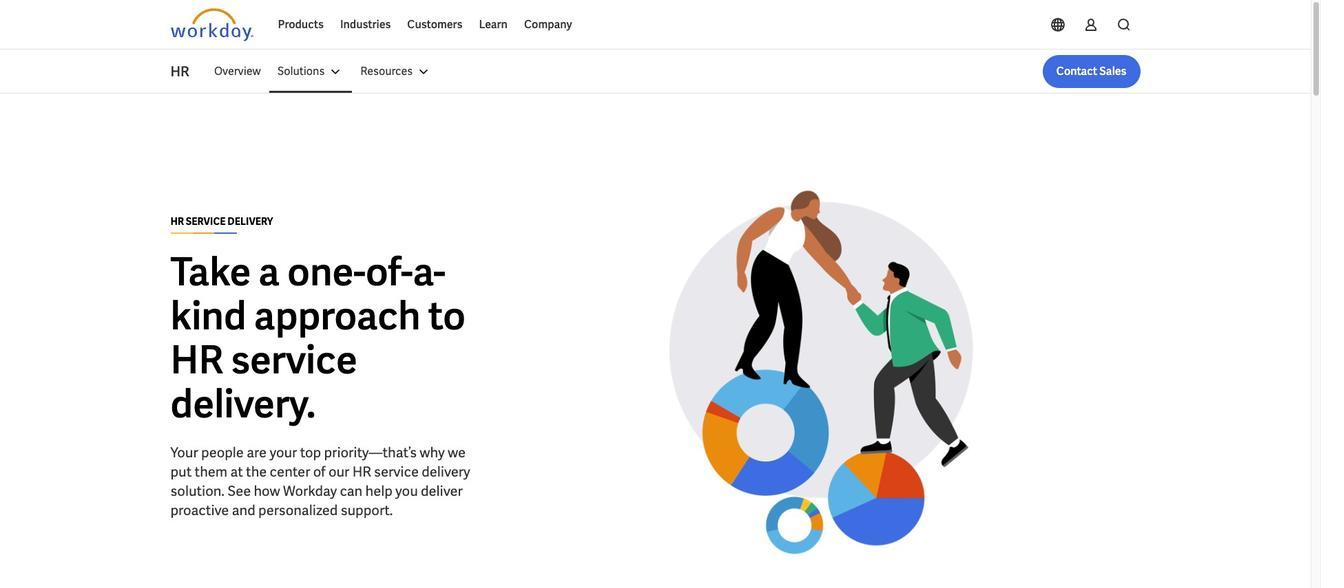 Task type: describe. For each thing, give the bounding box(es) containing it.
hr service delivery
[[170, 215, 273, 228]]

sales
[[1099, 64, 1126, 79]]

them
[[195, 463, 227, 481]]

to
[[428, 291, 465, 341]]

learn
[[479, 17, 508, 32]]

you
[[395, 482, 418, 500]]

solution.
[[170, 482, 224, 500]]

learn button
[[471, 8, 516, 41]]

products
[[278, 17, 324, 32]]

your people are your top priority—that's why we put them at the center of our hr service delivery solution. see how workday can help you deliver proactive and personalized support.
[[170, 444, 470, 520]]

your
[[170, 444, 198, 462]]

products button
[[270, 8, 332, 41]]

we
[[448, 444, 466, 462]]

deliver
[[421, 482, 463, 500]]

kind
[[170, 291, 246, 341]]

go to the homepage image
[[170, 8, 253, 41]]

solutions button
[[269, 55, 352, 88]]

people
[[201, 444, 244, 462]]

two people climbing pie charts. image
[[501, 160, 1140, 586]]

at
[[230, 463, 243, 481]]

approach
[[254, 291, 421, 341]]

hr link
[[170, 62, 206, 81]]

a
[[258, 247, 280, 297]]

and
[[232, 502, 255, 520]]

industries button
[[332, 8, 399, 41]]

solutions
[[277, 64, 325, 79]]

contact
[[1056, 64, 1097, 79]]

workday
[[283, 482, 337, 500]]

customers
[[407, 17, 462, 32]]

company
[[524, 17, 572, 32]]

take
[[170, 247, 251, 297]]



Task type: locate. For each thing, give the bounding box(es) containing it.
delivery
[[422, 463, 470, 481]]

industries
[[340, 17, 391, 32]]

overview link
[[206, 55, 269, 88]]

resources
[[360, 64, 413, 79]]

of-
[[366, 247, 413, 297]]

0 vertical spatial service
[[231, 335, 357, 385]]

are
[[247, 444, 267, 462]]

customers button
[[399, 8, 471, 41]]

see
[[227, 482, 251, 500]]

proactive
[[170, 502, 229, 520]]

list containing overview
[[206, 55, 1140, 88]]

why
[[420, 444, 445, 462]]

0 horizontal spatial service
[[231, 335, 357, 385]]

list
[[206, 55, 1140, 88]]

hr
[[170, 63, 189, 81], [170, 215, 184, 228], [170, 335, 223, 385], [352, 463, 371, 481]]

can
[[340, 482, 362, 500]]

contact sales
[[1056, 64, 1126, 79]]

take a one-of-a- kind approach to hr service delivery.
[[170, 247, 465, 429]]

help
[[365, 482, 392, 500]]

put
[[170, 463, 192, 481]]

how
[[254, 482, 280, 500]]

1 horizontal spatial service
[[374, 463, 419, 481]]

service inside "your people are your top priority—that's why we put them at the center of our hr service delivery solution. see how workday can help you deliver proactive and personalized support."
[[374, 463, 419, 481]]

one-
[[287, 247, 366, 297]]

your
[[270, 444, 297, 462]]

center
[[270, 463, 310, 481]]

delivery.
[[170, 379, 316, 429]]

menu containing overview
[[206, 55, 440, 88]]

hr inside "your people are your top priority—that's why we put them at the center of our hr service delivery solution. see how workday can help you deliver proactive and personalized support."
[[352, 463, 371, 481]]

1 vertical spatial service
[[374, 463, 419, 481]]

service
[[186, 215, 226, 228]]

menu
[[206, 55, 440, 88]]

hr inside take a one-of-a- kind approach to hr service delivery.
[[170, 335, 223, 385]]

of
[[313, 463, 326, 481]]

company button
[[516, 8, 580, 41]]

overview
[[214, 64, 261, 79]]

top
[[300, 444, 321, 462]]

personalized
[[258, 502, 338, 520]]

service inside take a one-of-a- kind approach to hr service delivery.
[[231, 335, 357, 385]]

service
[[231, 335, 357, 385], [374, 463, 419, 481]]

the
[[246, 463, 267, 481]]

contact sales link
[[1043, 55, 1140, 88]]

delivery
[[228, 215, 273, 228]]

resources button
[[352, 55, 440, 88]]

priority—that's
[[324, 444, 417, 462]]

our
[[328, 463, 349, 481]]

support.
[[341, 502, 393, 520]]

a-
[[413, 247, 446, 297]]



Task type: vqa. For each thing, say whether or not it's contained in the screenshot.
Franklin Watch
no



